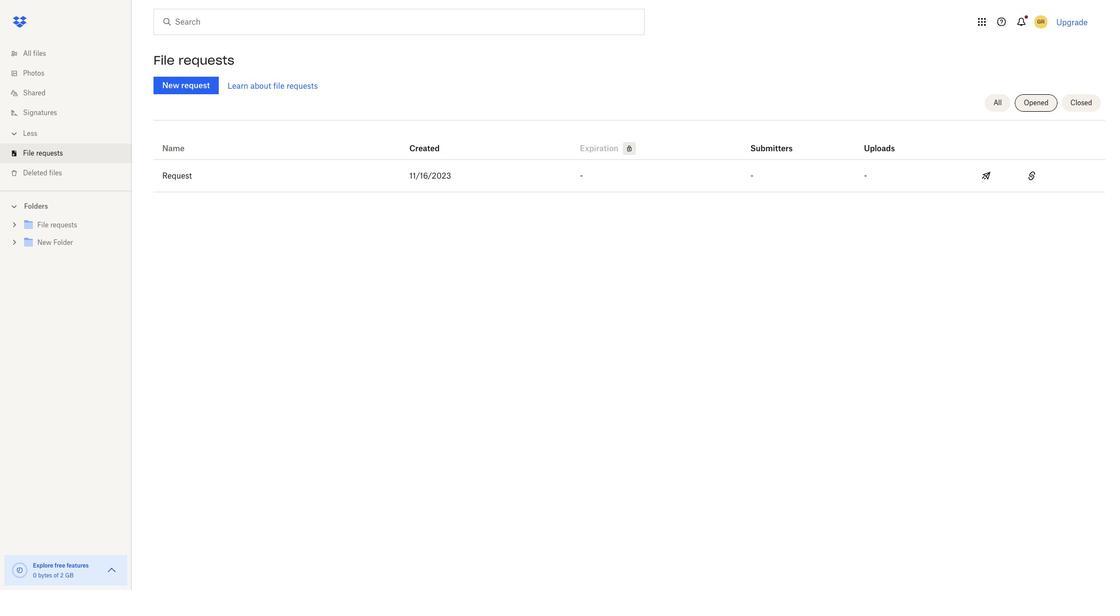 Task type: locate. For each thing, give the bounding box(es) containing it.
-
[[580, 171, 583, 180], [751, 171, 754, 180], [865, 171, 868, 180]]

bytes
[[38, 573, 52, 579]]

closed
[[1071, 99, 1093, 107]]

of
[[54, 573, 59, 579]]

new inside button
[[162, 81, 179, 90]]

list
[[0, 37, 132, 191]]

requests up folder on the top left of page
[[50, 221, 77, 229]]

new
[[162, 81, 179, 90], [37, 239, 52, 247]]

1 horizontal spatial files
[[49, 169, 62, 177]]

learn about file requests
[[228, 81, 318, 90]]

file inside group
[[37, 221, 49, 229]]

0 vertical spatial new
[[162, 81, 179, 90]]

11/16/2023
[[410, 171, 451, 180]]

1 horizontal spatial all
[[994, 99, 1002, 107]]

send email image
[[980, 170, 994, 183]]

0 horizontal spatial column header
[[751, 129, 795, 155]]

1 horizontal spatial new
[[162, 81, 179, 90]]

all inside button
[[994, 99, 1002, 107]]

learn about file requests link
[[228, 81, 318, 90]]

0 vertical spatial file requests
[[154, 53, 235, 68]]

0 horizontal spatial new
[[37, 239, 52, 247]]

1 vertical spatial file
[[23, 149, 34, 157]]

cell
[[1060, 160, 1106, 192]]

all
[[23, 49, 31, 58], [994, 99, 1002, 107]]

quota usage element
[[11, 562, 29, 580]]

2
[[60, 573, 64, 579]]

1 horizontal spatial -
[[751, 171, 754, 180]]

list containing all files
[[0, 37, 132, 191]]

group
[[0, 214, 132, 260]]

less
[[23, 129, 37, 138]]

3 - from the left
[[865, 171, 868, 180]]

0 vertical spatial file
[[154, 53, 175, 68]]

created
[[410, 144, 440, 153]]

dropbox image
[[9, 11, 31, 33]]

all up photos
[[23, 49, 31, 58]]

file requests
[[154, 53, 235, 68], [23, 149, 63, 157], [37, 221, 77, 229]]

deleted files
[[23, 169, 62, 177]]

table
[[154, 125, 1106, 193]]

all for all
[[994, 99, 1002, 107]]

2 row from the top
[[154, 160, 1106, 193]]

closed button
[[1062, 94, 1102, 112]]

0 horizontal spatial -
[[580, 171, 583, 180]]

1 vertical spatial file requests
[[23, 149, 63, 157]]

2 vertical spatial file
[[37, 221, 49, 229]]

file requests link up new folder link
[[22, 218, 123, 233]]

requests inside list item
[[36, 149, 63, 157]]

files
[[33, 49, 46, 58], [49, 169, 62, 177]]

all left opened
[[994, 99, 1002, 107]]

file
[[154, 53, 175, 68], [23, 149, 34, 157], [37, 221, 49, 229]]

1 vertical spatial files
[[49, 169, 62, 177]]

0 vertical spatial all
[[23, 49, 31, 58]]

1 - from the left
[[580, 171, 583, 180]]

file requests link up deleted files
[[9, 144, 132, 163]]

1 row from the top
[[154, 125, 1106, 160]]

less image
[[9, 128, 20, 139]]

0 vertical spatial files
[[33, 49, 46, 58]]

file requests up deleted files
[[23, 149, 63, 157]]

0 horizontal spatial file
[[23, 149, 34, 157]]

requests
[[179, 53, 235, 68], [287, 81, 318, 90], [36, 149, 63, 157], [50, 221, 77, 229]]

photos
[[23, 69, 44, 77]]

deleted files link
[[9, 163, 132, 183]]

2 horizontal spatial -
[[865, 171, 868, 180]]

Search in folder "Dropbox" text field
[[175, 16, 622, 28]]

0 horizontal spatial files
[[33, 49, 46, 58]]

name
[[162, 144, 185, 153]]

all files
[[23, 49, 46, 58]]

new left request
[[162, 81, 179, 90]]

1 horizontal spatial column header
[[865, 129, 908, 155]]

file requests up new folder at the top left
[[37, 221, 77, 229]]

new for new folder
[[37, 239, 52, 247]]

files right 'deleted'
[[49, 169, 62, 177]]

file requests up request
[[154, 53, 235, 68]]

files for deleted files
[[49, 169, 62, 177]]

gb
[[65, 573, 74, 579]]

free
[[55, 563, 65, 569]]

files up photos
[[33, 49, 46, 58]]

file up new request
[[154, 53, 175, 68]]

row containing name
[[154, 125, 1106, 160]]

folders
[[24, 202, 48, 211]]

file down the less
[[23, 149, 34, 157]]

row
[[154, 125, 1106, 160], [154, 160, 1106, 193]]

requests up deleted files
[[36, 149, 63, 157]]

copy link image
[[1026, 170, 1039, 183]]

shared
[[23, 89, 46, 97]]

file down folders
[[37, 221, 49, 229]]

file requests inside list item
[[23, 149, 63, 157]]

1 horizontal spatial file
[[37, 221, 49, 229]]

created button
[[410, 142, 440, 155]]

2 vertical spatial file requests
[[37, 221, 77, 229]]

0 horizontal spatial all
[[23, 49, 31, 58]]

1 vertical spatial new
[[37, 239, 52, 247]]

new left folder on the top left of page
[[37, 239, 52, 247]]

file requests link
[[9, 144, 132, 163], [22, 218, 123, 233]]

column header
[[751, 129, 795, 155], [865, 129, 908, 155]]

requests inside group
[[50, 221, 77, 229]]

0 vertical spatial file requests link
[[9, 144, 132, 163]]

shared link
[[9, 83, 132, 103]]

1 vertical spatial all
[[994, 99, 1002, 107]]

2 column header from the left
[[865, 129, 908, 155]]



Task type: vqa. For each thing, say whether or not it's contained in the screenshot.
'Only you have access'
no



Task type: describe. For each thing, give the bounding box(es) containing it.
gr
[[1038, 18, 1045, 25]]

file requests inside group
[[37, 221, 77, 229]]

opened button
[[1016, 94, 1058, 112]]

new folder link
[[22, 236, 123, 251]]

upgrade
[[1057, 17, 1088, 27]]

features
[[67, 563, 89, 569]]

2 - from the left
[[751, 171, 754, 180]]

new request button
[[154, 77, 219, 94]]

0
[[33, 573, 37, 579]]

pro trial element
[[619, 142, 636, 155]]

new for new request
[[162, 81, 179, 90]]

all button
[[985, 94, 1011, 112]]

gr button
[[1033, 13, 1050, 31]]

all files link
[[9, 44, 132, 64]]

request
[[162, 171, 192, 180]]

file requests list item
[[0, 144, 132, 163]]

files for all files
[[33, 49, 46, 58]]

2 horizontal spatial file
[[154, 53, 175, 68]]

all for all files
[[23, 49, 31, 58]]

table containing name
[[154, 125, 1106, 193]]

about
[[251, 81, 271, 90]]

1 column header from the left
[[751, 129, 795, 155]]

signatures link
[[9, 103, 132, 123]]

folder
[[53, 239, 73, 247]]

requests up request
[[179, 53, 235, 68]]

deleted
[[23, 169, 47, 177]]

explore
[[33, 563, 53, 569]]

learn
[[228, 81, 248, 90]]

folders button
[[0, 198, 132, 214]]

1 vertical spatial file requests link
[[22, 218, 123, 233]]

requests right file
[[287, 81, 318, 90]]

file
[[273, 81, 285, 90]]

request
[[181, 81, 210, 90]]

upgrade link
[[1057, 17, 1088, 27]]

signatures
[[23, 109, 57, 117]]

photos link
[[9, 64, 132, 83]]

opened
[[1024, 99, 1049, 107]]

row containing request
[[154, 160, 1106, 193]]

group containing file requests
[[0, 214, 132, 260]]

new request
[[162, 81, 210, 90]]

file inside file requests list item
[[23, 149, 34, 157]]

new folder
[[37, 239, 73, 247]]

explore free features 0 bytes of 2 gb
[[33, 563, 89, 579]]



